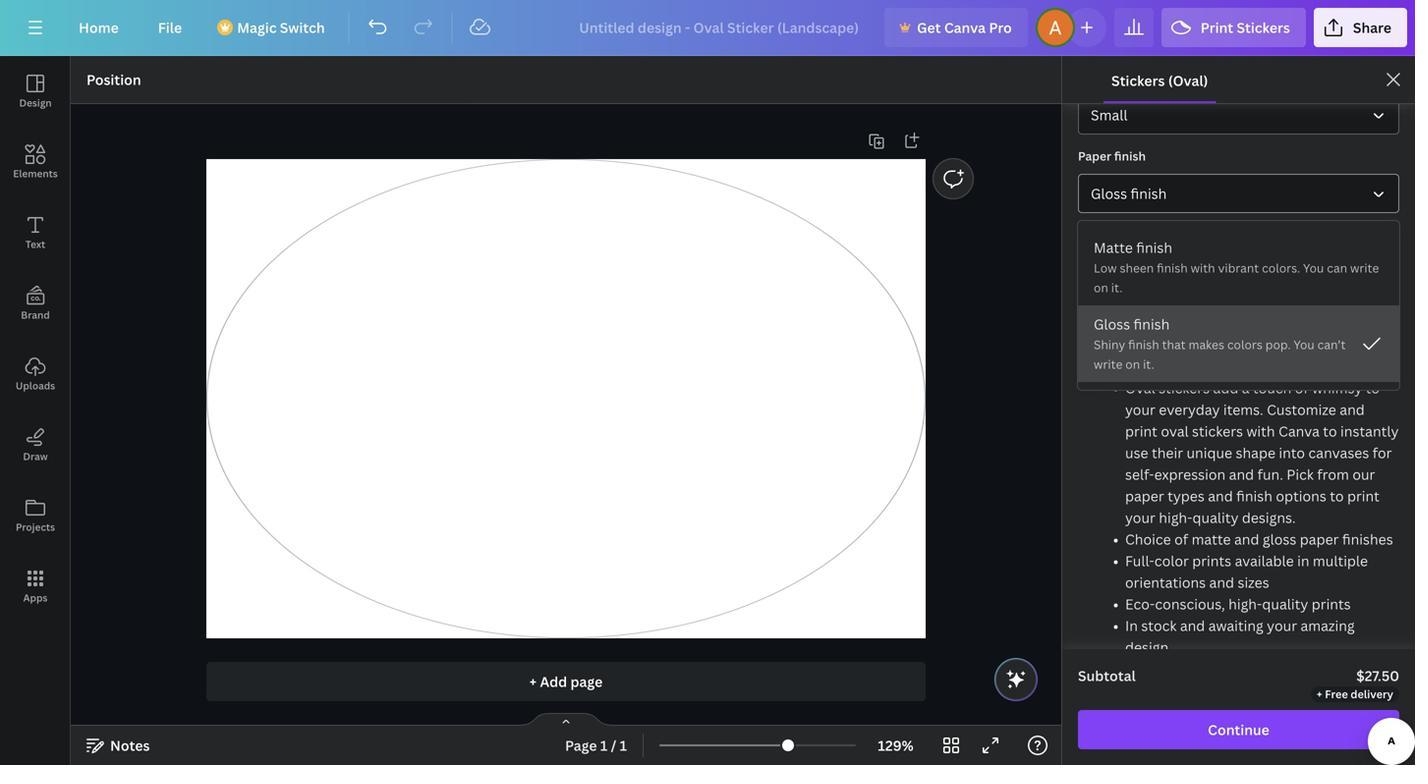 Task type: locate. For each thing, give the bounding box(es) containing it.
share
[[1353, 18, 1391, 37]]

0 vertical spatial quality
[[1193, 508, 1239, 527]]

orientations
[[1125, 573, 1206, 592]]

stickers right print
[[1237, 18, 1290, 37]]

to
[[1366, 379, 1380, 397], [1323, 422, 1337, 440], [1330, 487, 1344, 505]]

quality up the matte
[[1193, 508, 1239, 527]]

1 horizontal spatial canva
[[1278, 422, 1320, 440]]

high-
[[1159, 508, 1193, 527], [1229, 595, 1262, 613]]

your up choice
[[1125, 508, 1155, 527]]

0 horizontal spatial +
[[529, 673, 537, 691]]

1 vertical spatial it.
[[1143, 356, 1154, 372]]

on inside 'gloss finish shiny finish that makes colors pop. you can't write on it.'
[[1125, 356, 1140, 372]]

0 horizontal spatial stickers
[[1111, 71, 1165, 90]]

2 vertical spatial to
[[1330, 487, 1344, 505]]

it. down the low
[[1111, 280, 1123, 296]]

1 vertical spatial canva
[[1278, 422, 1320, 440]]

color
[[1154, 552, 1189, 570]]

on
[[1094, 280, 1108, 296], [1125, 356, 1140, 372]]

quality
[[1193, 508, 1239, 527], [1262, 595, 1308, 613]]

with left vibrant
[[1191, 260, 1215, 276]]

design button
[[0, 56, 71, 127]]

0 horizontal spatial prints
[[1192, 552, 1231, 570]]

full-
[[1125, 552, 1154, 570]]

amazing
[[1301, 616, 1355, 635]]

0 horizontal spatial quality
[[1193, 508, 1239, 527]]

paper finish
[[1078, 148, 1146, 164]]

0 vertical spatial prints
[[1192, 552, 1231, 570]]

write inside matte finish low sheen finish with vibrant colors. you can write on it.
[[1350, 260, 1379, 276]]

1 vertical spatial on
[[1125, 356, 1140, 372]]

you for matte finish
[[1303, 260, 1324, 276]]

1 vertical spatial paper
[[1300, 530, 1339, 549]]

1 horizontal spatial write
[[1350, 260, 1379, 276]]

it. up oval at the right of page
[[1143, 356, 1154, 372]]

of up customize in the right of the page
[[1295, 379, 1309, 397]]

finish up details
[[1128, 337, 1159, 353]]

into
[[1279, 443, 1305, 462]]

gloss finish
[[1091, 184, 1167, 203]]

side panel tab list
[[0, 56, 71, 622]]

+ add page button
[[206, 662, 926, 702]]

1 vertical spatial high-
[[1229, 595, 1262, 613]]

0 vertical spatial of
[[1295, 379, 1309, 397]]

0 horizontal spatial 1
[[600, 737, 608, 755]]

uploads button
[[0, 339, 71, 410]]

and left sizes
[[1209, 573, 1234, 592]]

you inside matte finish low sheen finish with vibrant colors. you can write on it.
[[1303, 260, 1324, 276]]

1 vertical spatial write
[[1094, 356, 1123, 372]]

gloss up shiny
[[1094, 315, 1130, 334]]

+ left add
[[529, 673, 537, 691]]

gloss for gloss finish shiny finish that makes colors pop. you can't write on it.
[[1094, 315, 1130, 334]]

1 horizontal spatial it.
[[1143, 356, 1154, 372]]

stickers (oval) button
[[1104, 56, 1216, 103]]

finish right 'paper' at right top
[[1114, 148, 1146, 164]]

0 horizontal spatial canva
[[944, 18, 986, 37]]

print
[[1125, 422, 1158, 440], [1347, 487, 1380, 505]]

print up the use at right
[[1125, 422, 1158, 440]]

page
[[570, 673, 603, 691]]

customize
[[1267, 400, 1336, 419]]

1 horizontal spatial high-
[[1229, 595, 1262, 613]]

prints down the matte
[[1192, 552, 1231, 570]]

0 vertical spatial with
[[1191, 260, 1215, 276]]

write right can in the top of the page
[[1350, 260, 1379, 276]]

your left amazing
[[1267, 616, 1297, 635]]

you right pop.
[[1294, 337, 1315, 353]]

available
[[1235, 552, 1294, 570]]

of
[[1295, 379, 1309, 397], [1174, 530, 1188, 549]]

+ for + add page
[[529, 673, 537, 691]]

options
[[1276, 487, 1326, 505]]

pick
[[1287, 465, 1314, 484]]

0 horizontal spatial it.
[[1111, 280, 1123, 296]]

your
[[1125, 400, 1155, 419], [1125, 508, 1155, 527], [1267, 616, 1297, 635]]

touch
[[1253, 379, 1292, 397]]

1 horizontal spatial quality
[[1262, 595, 1308, 613]]

finish up many?
[[1131, 184, 1167, 203]]

text button
[[0, 198, 71, 268]]

1 vertical spatial stickers
[[1111, 71, 1165, 90]]

0 vertical spatial write
[[1350, 260, 1379, 276]]

and down whimsy
[[1340, 400, 1365, 419]]

you
[[1303, 260, 1324, 276], [1294, 337, 1315, 353]]

1 vertical spatial you
[[1294, 337, 1315, 353]]

you inside 'gloss finish shiny finish that makes colors pop. you can't write on it.'
[[1294, 337, 1315, 353]]

0 horizontal spatial on
[[1094, 280, 1108, 296]]

and up available
[[1234, 530, 1259, 549]]

gloss inside 'gloss finish shiny finish that makes colors pop. you can't write on it.'
[[1094, 315, 1130, 334]]

0 vertical spatial stickers
[[1159, 379, 1210, 397]]

0 vertical spatial on
[[1094, 280, 1108, 296]]

print
[[1201, 18, 1233, 37]]

conscious,
[[1155, 595, 1225, 613]]

1 horizontal spatial on
[[1125, 356, 1140, 372]]

on inside matte finish low sheen finish with vibrant colors. you can write on it.
[[1094, 280, 1108, 296]]

it. inside 'gloss finish shiny finish that makes colors pop. you can't write on it.'
[[1143, 356, 1154, 372]]

magic switch button
[[206, 8, 341, 47]]

prints
[[1192, 552, 1231, 570], [1312, 595, 1351, 613]]

and right types
[[1208, 487, 1233, 505]]

1 vertical spatial with
[[1246, 422, 1275, 440]]

1 vertical spatial gloss
[[1094, 315, 1130, 334]]

0 horizontal spatial of
[[1174, 530, 1188, 549]]

1 horizontal spatial with
[[1246, 422, 1275, 440]]

+ left free
[[1317, 687, 1322, 702]]

notes button
[[79, 730, 158, 762]]

+ add page
[[529, 673, 603, 691]]

to right whimsy
[[1366, 379, 1380, 397]]

1 left /
[[600, 737, 608, 755]]

to down from
[[1330, 487, 1344, 505]]

1 vertical spatial your
[[1125, 508, 1155, 527]]

to up canvases
[[1323, 422, 1337, 440]]

brand button
[[0, 268, 71, 339]]

with
[[1191, 260, 1215, 276], [1246, 422, 1275, 440]]

0 vertical spatial it.
[[1111, 280, 1123, 296]]

add
[[540, 673, 567, 691]]

finish up sheen
[[1136, 238, 1172, 257]]

on down the low
[[1094, 280, 1108, 296]]

gloss down paper finish
[[1091, 184, 1127, 203]]

pro
[[989, 18, 1012, 37]]

0 vertical spatial gloss
[[1091, 184, 1127, 203]]

high- down types
[[1159, 508, 1193, 527]]

0 vertical spatial you
[[1303, 260, 1324, 276]]

1
[[600, 737, 608, 755], [620, 737, 627, 755]]

on up oval at the right of page
[[1125, 356, 1140, 372]]

1 horizontal spatial +
[[1317, 687, 1322, 702]]

items.
[[1223, 400, 1263, 419]]

1 vertical spatial print
[[1347, 487, 1380, 505]]

stickers up small on the top of page
[[1111, 71, 1165, 90]]

finish up designs.
[[1236, 487, 1273, 505]]

self-
[[1125, 465, 1154, 484]]

+ inside button
[[529, 673, 537, 691]]

paper down the self-
[[1125, 487, 1164, 505]]

for
[[1373, 443, 1392, 462]]

+ free delivery
[[1317, 687, 1393, 702]]

get
[[917, 18, 941, 37]]

stickers
[[1237, 18, 1290, 37], [1111, 71, 1165, 90]]

paper up in
[[1300, 530, 1339, 549]]

oval
[[1161, 422, 1189, 440]]

page 1 / 1
[[565, 737, 627, 755]]

finishes
[[1342, 530, 1393, 549]]

write inside 'gloss finish shiny finish that makes colors pop. you can't write on it.'
[[1094, 356, 1123, 372]]

stickers inside "dropdown button"
[[1237, 18, 1290, 37]]

1 1 from the left
[[600, 737, 608, 755]]

everyday
[[1159, 400, 1220, 419]]

/
[[611, 737, 616, 755]]

0 vertical spatial canva
[[944, 18, 986, 37]]

canva left pro
[[944, 18, 986, 37]]

notes
[[110, 737, 150, 755]]

delivery
[[1351, 687, 1393, 702]]

your down oval at the right of page
[[1125, 400, 1155, 419]]

1 horizontal spatial stickers
[[1237, 18, 1290, 37]]

add
[[1213, 379, 1239, 397]]

2 1 from the left
[[620, 737, 627, 755]]

0 horizontal spatial high-
[[1159, 508, 1193, 527]]

paper
[[1125, 487, 1164, 505], [1300, 530, 1339, 549]]

paper finish list box
[[1078, 229, 1399, 382]]

it.
[[1111, 280, 1123, 296], [1143, 356, 1154, 372]]

list
[[1109, 377, 1399, 658]]

0 horizontal spatial write
[[1094, 356, 1123, 372]]

matte finish low sheen finish with vibrant colors. you can write on it.
[[1094, 238, 1379, 296]]

gloss finish shiny finish that makes colors pop. you can't write on it.
[[1094, 315, 1346, 372]]

print down our
[[1347, 487, 1380, 505]]

canva down customize in the right of the page
[[1278, 422, 1320, 440]]

0 vertical spatial stickers
[[1237, 18, 1290, 37]]

projects
[[16, 521, 55, 534]]

0 horizontal spatial print
[[1125, 422, 1158, 440]]

1 horizontal spatial 1
[[620, 737, 627, 755]]

draw
[[23, 450, 48, 463]]

0 vertical spatial high-
[[1159, 508, 1193, 527]]

finish inside details oval stickers add a touch of whimsy to your everyday items. customize and print oval stickers with canva to instantly use their unique shape into canvases for self-expression and fun. pick from our paper types and finish options to print your high-quality designs. choice of matte and gloss paper finishes full-color prints available in multiple orientations and sizes eco-conscious, high-quality prints in stock and awaiting your amazing design
[[1236, 487, 1273, 505]]

uploads
[[16, 379, 55, 393]]

1 vertical spatial to
[[1323, 422, 1337, 440]]

low
[[1094, 260, 1117, 276]]

it. inside matte finish low sheen finish with vibrant colors. you can write on it.
[[1111, 280, 1123, 296]]

text
[[25, 238, 45, 251]]

write down shiny
[[1094, 356, 1123, 372]]

canvases
[[1308, 443, 1369, 462]]

0 horizontal spatial with
[[1191, 260, 1215, 276]]

1 horizontal spatial prints
[[1312, 595, 1351, 613]]

stickers inside button
[[1111, 71, 1165, 90]]

file button
[[142, 8, 198, 47]]

stickers up unique
[[1192, 422, 1243, 440]]

design
[[19, 96, 52, 110]]

quality down sizes
[[1262, 595, 1308, 613]]

+ for + free delivery
[[1317, 687, 1322, 702]]

prints up amazing
[[1312, 595, 1351, 613]]

0 horizontal spatial paper
[[1125, 487, 1164, 505]]

of up 'color'
[[1174, 530, 1188, 549]]

0 vertical spatial print
[[1125, 422, 1158, 440]]

high- down sizes
[[1229, 595, 1262, 613]]

unique
[[1187, 443, 1232, 462]]

free
[[1325, 687, 1348, 702]]

stickers up everyday
[[1159, 379, 1210, 397]]

you left can in the top of the page
[[1303, 260, 1324, 276]]

oval
[[1125, 379, 1155, 397]]

you for gloss finish
[[1294, 337, 1315, 353]]

gloss inside button
[[1091, 184, 1127, 203]]

draw button
[[0, 410, 71, 481]]

1 horizontal spatial of
[[1295, 379, 1309, 397]]

whimsy
[[1312, 379, 1362, 397]]

1 vertical spatial of
[[1174, 530, 1188, 549]]

1 right /
[[620, 737, 627, 755]]

continue
[[1208, 721, 1269, 739]]

gloss finish option
[[1078, 306, 1399, 382]]

types
[[1168, 487, 1205, 505]]

multiple
[[1313, 552, 1368, 570]]

with up shape
[[1246, 422, 1275, 440]]



Task type: vqa. For each thing, say whether or not it's contained in the screenshot.
1st Apply style image from the left
no



Task type: describe. For each thing, give the bounding box(es) containing it.
finish right sheen
[[1157, 260, 1188, 276]]

how many?
[[1078, 226, 1144, 242]]

our
[[1352, 465, 1375, 484]]

matte
[[1192, 530, 1231, 549]]

position
[[86, 70, 141, 89]]

shiny
[[1094, 337, 1125, 353]]

1 vertical spatial quality
[[1262, 595, 1308, 613]]

in
[[1297, 552, 1309, 570]]

1 horizontal spatial print
[[1347, 487, 1380, 505]]

can
[[1327, 260, 1347, 276]]

get canva pro
[[917, 18, 1012, 37]]

on for matte
[[1094, 280, 1108, 296]]

designs.
[[1242, 508, 1296, 527]]

many?
[[1107, 226, 1144, 242]]

finish inside button
[[1131, 184, 1167, 203]]

instantly
[[1340, 422, 1399, 440]]

gloss
[[1263, 530, 1296, 549]]

on for gloss
[[1125, 356, 1140, 372]]

expression
[[1154, 465, 1226, 484]]

pop.
[[1265, 337, 1291, 353]]

apps
[[23, 592, 48, 605]]

show pages image
[[519, 712, 613, 728]]

paper
[[1078, 148, 1111, 164]]

list containing oval stickers add a touch of whimsy to your everyday items. customize and print oval stickers with canva to instantly use their unique shape into canvases for self-expression and fun. pick from our paper types and finish options to print your high-quality designs.
[[1109, 377, 1399, 658]]

file
[[158, 18, 182, 37]]

print stickers button
[[1161, 8, 1306, 47]]

details
[[1109, 357, 1156, 376]]

1 vertical spatial prints
[[1312, 595, 1351, 613]]

elements button
[[0, 127, 71, 198]]

canva inside details oval stickers add a touch of whimsy to your everyday items. customize and print oval stickers with canva to instantly use their unique shape into canvases for self-expression and fun. pick from our paper types and finish options to print your high-quality designs. choice of matte and gloss paper finishes full-color prints available in multiple orientations and sizes eco-conscious, high-quality prints in stock and awaiting your amazing design
[[1278, 422, 1320, 440]]

a
[[1242, 379, 1250, 397]]

sheen
[[1120, 260, 1154, 276]]

projects button
[[0, 481, 71, 551]]

in
[[1125, 616, 1138, 635]]

stock
[[1141, 616, 1177, 635]]

main menu bar
[[0, 0, 1415, 56]]

position button
[[79, 64, 149, 95]]

brand
[[21, 309, 50, 322]]

home link
[[63, 8, 134, 47]]

can't
[[1317, 337, 1346, 353]]

choice
[[1125, 530, 1171, 549]]

stickers (oval)
[[1111, 71, 1208, 90]]

Paper finish button
[[1078, 174, 1399, 213]]

it. for gloss
[[1143, 356, 1154, 372]]

write for matte finish
[[1350, 260, 1379, 276]]

with inside matte finish low sheen finish with vibrant colors. you can write on it.
[[1191, 260, 1215, 276]]

(oval)
[[1168, 71, 1208, 90]]

it. for matte
[[1111, 280, 1123, 296]]

2 vertical spatial your
[[1267, 616, 1297, 635]]

elements
[[13, 167, 58, 180]]

1 horizontal spatial paper
[[1300, 530, 1339, 549]]

with inside details oval stickers add a touch of whimsy to your everyday items. customize and print oval stickers with canva to instantly use their unique shape into canvases for self-expression and fun. pick from our paper types and finish options to print your high-quality designs. choice of matte and gloss paper finishes full-color prints available in multiple orientations and sizes eco-conscious, high-quality prints in stock and awaiting your amazing design
[[1246, 422, 1275, 440]]

colors.
[[1262, 260, 1300, 276]]

write for gloss finish
[[1094, 356, 1123, 372]]

how
[[1078, 226, 1104, 242]]

$27.50
[[1356, 667, 1399, 685]]

0 vertical spatial to
[[1366, 379, 1380, 397]]

colors
[[1227, 337, 1263, 353]]

design
[[1125, 638, 1169, 657]]

matte finish option
[[1078, 229, 1399, 306]]

apps button
[[0, 551, 71, 622]]

home
[[79, 18, 119, 37]]

get canva pro button
[[885, 8, 1028, 47]]

subtotal
[[1078, 667, 1136, 685]]

fun.
[[1257, 465, 1283, 484]]

gloss for gloss finish
[[1091, 184, 1127, 203]]

their
[[1152, 443, 1183, 462]]

eco-
[[1125, 595, 1155, 613]]

0 vertical spatial paper
[[1125, 487, 1164, 505]]

129%
[[878, 737, 914, 755]]

small
[[1091, 105, 1128, 124]]

0 vertical spatial your
[[1125, 400, 1155, 419]]

and down shape
[[1229, 465, 1254, 484]]

finish up that
[[1134, 315, 1170, 334]]

shape
[[1236, 443, 1275, 462]]

switch
[[280, 18, 325, 37]]

Design title text field
[[563, 8, 877, 47]]

canva inside button
[[944, 18, 986, 37]]

magic switch
[[237, 18, 325, 37]]

from
[[1317, 465, 1349, 484]]

Small button
[[1078, 95, 1399, 134]]

and down the conscious,
[[1180, 616, 1205, 635]]

matte
[[1094, 238, 1133, 257]]

use
[[1125, 443, 1148, 462]]

awaiting
[[1208, 616, 1263, 635]]

vibrant
[[1218, 260, 1259, 276]]

details oval stickers add a touch of whimsy to your everyday items. customize and print oval stickers with canva to instantly use their unique shape into canvases for self-expression and fun. pick from our paper types and finish options to print your high-quality designs. choice of matte and gloss paper finishes full-color prints available in multiple orientations and sizes eco-conscious, high-quality prints in stock and awaiting your amazing design
[[1109, 357, 1399, 657]]

makes
[[1188, 337, 1224, 353]]

129% button
[[864, 730, 928, 762]]

1 vertical spatial stickers
[[1192, 422, 1243, 440]]



